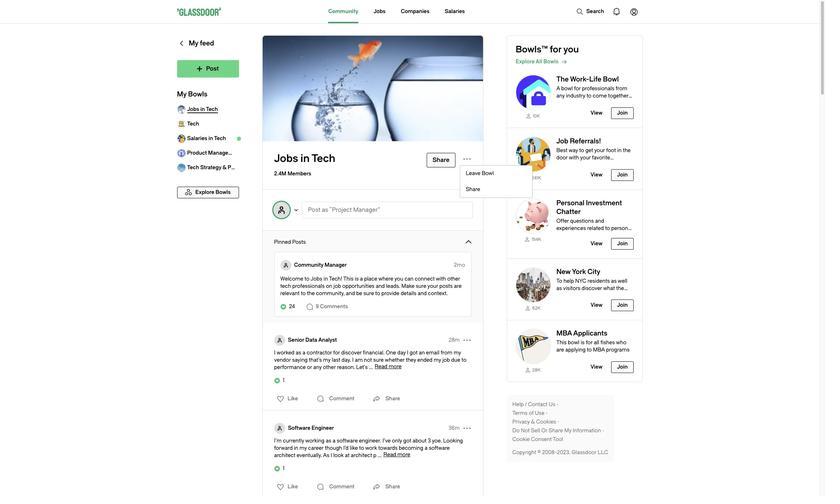 Task type: vqa. For each thing, say whether or not it's contained in the screenshot.
Employee Stock Purchase Plan Yes
no



Task type: locate. For each thing, give the bounding box(es) containing it.
my up eventually. on the bottom left
[[300, 445, 307, 451]]

0 vertical spatial are
[[454, 283, 462, 289]]

28m
[[449, 337, 460, 343]]

0 horizontal spatial discover
[[341, 350, 362, 356]]

1 vertical spatial community
[[294, 262, 324, 268]]

0 vertical spatial comment button
[[315, 392, 356, 406]]

product
[[187, 150, 207, 156], [228, 165, 248, 171]]

strategy
[[200, 165, 221, 171]]

1 vertical spatial day
[[398, 350, 406, 356]]

you up leads.
[[395, 276, 404, 282]]

toogle identity image up the pinned
[[273, 201, 290, 219]]

0 vertical spatial professionals
[[582, 86, 615, 92]]

image for bowl image for new york city
[[516, 267, 551, 302]]

my inside help / contact us terms of use privacy & cookies do not sell or share my information cookie consent tool
[[565, 428, 572, 434]]

1 horizontal spatial from
[[616, 86, 628, 92]]

more for only
[[398, 452, 411, 458]]

for left the all
[[586, 340, 593, 346]]

read more down towards
[[384, 452, 411, 458]]

read more button for only
[[384, 452, 411, 458]]

1 vertical spatial toogle identity image
[[274, 335, 285, 346]]

my for my bowls
[[177, 90, 187, 98]]

other down last
[[323, 364, 336, 371]]

2 horizontal spatial my
[[565, 428, 572, 434]]

0 vertical spatial more
[[389, 364, 402, 370]]

comment down look
[[329, 484, 355, 490]]

2023,
[[557, 450, 571, 456]]

to right has
[[628, 292, 633, 299]]

sure right be
[[364, 290, 374, 297]]

0 horizontal spatial is
[[355, 276, 359, 282]]

2 comment from the top
[[329, 484, 355, 490]]

share inside help / contact us terms of use privacy & cookies do not sell or share my information cookie consent tool
[[549, 428, 563, 434]]

1 comment from the top
[[329, 396, 355, 402]]

is up opportunities
[[355, 276, 359, 282]]

0 horizontal spatial other
[[323, 364, 336, 371]]

2 comment button from the top
[[315, 480, 356, 494]]

as right post
[[322, 206, 328, 213]]

... down not
[[369, 364, 373, 371]]

0 horizontal spatial this
[[343, 276, 354, 282]]

to inside i worked as a contractor for discover financial. one day i got an email from my vendor saying that's my last day. i am not sure whether they ended my job due to performance or any other reason. let's  ...
[[462, 357, 467, 363]]

on
[[326, 283, 332, 289]]

0 horizontal spatial professionals
[[292, 283, 325, 289]]

offer
[[557, 218, 569, 224]]

to right like
[[359, 445, 364, 451]]

1 vertical spatial like button
[[272, 481, 300, 493]]

the inside new york city to help nyc residents as well as visitors discover what the world's most popular city has to offer!
[[617, 285, 624, 291]]

1 horizontal spatial of
[[586, 107, 591, 114]]

consent
[[531, 436, 552, 443]]

sure inside i worked as a contractor for discover financial. one day i got an email from my vendor saying that's my last day. i am not sure whether they ended my job due to performance or any other reason. let's  ...
[[373, 357, 384, 363]]

is inside the welcome to jobs in tech! this is a place where you can connect with other tech professionals on job opportunities and leads. make sure your posts are relevant to the community, and be sure to provide details and context.
[[355, 276, 359, 282]]

sure down financial.
[[373, 357, 384, 363]]

offer!
[[557, 300, 570, 306]]

bowl
[[603, 75, 619, 83], [482, 170, 494, 177]]

5 image for bowl image from the top
[[516, 329, 551, 364]]

bowls up tech "link" at left
[[188, 90, 208, 98]]

"project
[[330, 206, 352, 213]]

0 horizontal spatial job
[[334, 283, 341, 289]]

1 vertical spatial bowl
[[482, 170, 494, 177]]

1 image for bowl image from the top
[[516, 75, 551, 110]]

1 horizontal spatial software
[[429, 445, 450, 451]]

share button
[[371, 480, 400, 494]]

of left 'use'
[[529, 410, 534, 416]]

1 vertical spatial read more button
[[384, 452, 411, 458]]

1 vertical spatial &
[[531, 419, 535, 425]]

comment button for i'd
[[315, 480, 356, 494]]

connect
[[415, 276, 435, 282]]

from up due
[[441, 350, 453, 356]]

like for i worked as a contractor for discover financial. one day i got an email from my vendor saying that's my last day. i am not sure whether they ended my job due to performance or any other reason. let's  ...
[[288, 396, 298, 402]]

are inside mba applicants this bowl is for all fishes who are applying to mba programs
[[557, 347, 564, 353]]

1 like from the top
[[288, 396, 298, 402]]

or
[[307, 364, 312, 371]]

sell
[[531, 428, 540, 434]]

read down whether at left bottom
[[375, 364, 388, 370]]

of
[[586, 107, 591, 114], [529, 410, 534, 416]]

0 vertical spatial jobs
[[374, 8, 386, 15]]

is inside mba applicants this bowl is for all fishes who are applying to mba programs
[[581, 340, 585, 346]]

analyst
[[318, 337, 337, 343]]

in up on
[[324, 276, 328, 282]]

read more
[[375, 364, 402, 370], [384, 452, 411, 458]]

0 vertical spatial read more
[[375, 364, 402, 370]]

jobs
[[374, 8, 386, 15], [274, 152, 298, 165], [311, 276, 322, 282]]

who
[[616, 340, 627, 346]]

2 like button from the top
[[272, 481, 300, 493]]

this up opportunities
[[343, 276, 354, 282]]

28m link
[[449, 337, 460, 344]]

like up software
[[288, 396, 298, 402]]

1 horizontal spatial this
[[557, 340, 567, 346]]

1 vertical spatial got
[[403, 438, 411, 444]]

email
[[426, 350, 440, 356]]

for up industry
[[574, 86, 581, 92]]

0 vertical spatial is
[[355, 276, 359, 282]]

1 horizontal spatial my
[[189, 39, 198, 47]]

to left come
[[587, 93, 592, 99]]

and up the happenings
[[557, 100, 566, 106]]

3 image for bowl image from the top
[[516, 199, 551, 233]]

0 vertical spatial job
[[334, 283, 341, 289]]

jobs down "community manager"
[[311, 276, 322, 282]]

all
[[536, 59, 542, 65]]

community manager
[[294, 262, 347, 268]]

got up becoming
[[403, 438, 411, 444]]

1 horizontal spatial jobs
[[311, 276, 322, 282]]

2 vertical spatial my
[[565, 428, 572, 434]]

product inside 'link'
[[187, 150, 207, 156]]

sure down the connect
[[416, 283, 427, 289]]

is up the "applying"
[[581, 340, 585, 346]]

0 vertical spatial read
[[375, 364, 388, 370]]

be
[[356, 290, 362, 297]]

1 vertical spatial are
[[557, 347, 564, 353]]

read for becoming
[[384, 452, 396, 458]]

1 horizontal spatial discover
[[582, 285, 602, 291]]

discover up popular
[[582, 285, 602, 291]]

product down the management
[[228, 165, 248, 171]]

one
[[386, 350, 396, 356]]

0 horizontal spatial mba
[[557, 329, 572, 337]]

bowls
[[544, 59, 559, 65], [188, 90, 208, 98]]

to inside mba applicants this bowl is for all fishes who are applying to mba programs
[[587, 347, 592, 353]]

i up they
[[407, 350, 409, 356]]

community up welcome
[[294, 262, 324, 268]]

any inside i worked as a contractor for discover financial. one day i got an email from my vendor saying that's my last day. i am not sure whether they ended my job due to performance or any other reason. let's  ...
[[313, 364, 322, 371]]

1 vertical spatial product
[[228, 165, 248, 171]]

2 architect from the left
[[351, 452, 372, 459]]

10k link
[[516, 113, 551, 119]]

product management link
[[177, 146, 241, 161]]

read down towards
[[384, 452, 396, 458]]

1 vertical spatial any
[[313, 364, 322, 371]]

architect down like
[[351, 452, 372, 459]]

members
[[288, 171, 311, 177]]

posts
[[292, 239, 306, 245]]

and
[[557, 100, 566, 106], [595, 218, 604, 224], [576, 232, 585, 239], [376, 283, 385, 289], [346, 290, 355, 297], [418, 290, 427, 297]]

contractor
[[307, 350, 332, 356]]

in up members
[[301, 152, 310, 165]]

0 vertical spatial comment
[[329, 396, 355, 402]]

0 horizontal spatial any
[[313, 364, 322, 371]]

1 horizontal spatial architect
[[351, 452, 372, 459]]

toogle identity image
[[280, 260, 291, 271]]

product down salaries in tech
[[187, 150, 207, 156]]

0 vertical spatial bowl
[[603, 75, 619, 83]]

0 horizontal spatial jobs
[[274, 152, 298, 165]]

share
[[466, 186, 480, 193], [386, 396, 400, 402], [549, 428, 563, 434], [386, 484, 400, 490]]

0 vertical spatial bowls
[[544, 59, 559, 65]]

bowl right a
[[562, 86, 573, 92]]

to right due
[[462, 357, 467, 363]]

1 vertical spatial my
[[177, 90, 187, 98]]

0 vertical spatial ...
[[369, 364, 373, 371]]

tech inside "link"
[[187, 121, 199, 127]]

questions
[[570, 218, 594, 224]]

10k
[[533, 113, 540, 119]]

got up they
[[410, 350, 418, 356]]

search
[[587, 8, 604, 15]]

they
[[406, 357, 416, 363]]

bowl right leave
[[482, 170, 494, 177]]

discover
[[582, 285, 602, 291], [341, 350, 362, 356]]

as inside i worked as a contractor for discover financial. one day i got an email from my vendor saying that's my last day. i am not sure whether they ended my job due to performance or any other reason. let's  ...
[[296, 350, 301, 356]]

ended
[[418, 357, 433, 363]]

are right posts
[[454, 283, 462, 289]]

jobs inside the welcome to jobs in tech! this is a place where you can connect with other tech professionals on job opportunities and leads. make sure your posts are relevant to the community, and be sure to provide details and context.
[[311, 276, 322, 282]]

1 horizontal spatial &
[[531, 419, 535, 425]]

0 vertical spatial from
[[616, 86, 628, 92]]

read more down whether at left bottom
[[375, 364, 402, 370]]

toogle identity image up worked
[[274, 335, 285, 346]]

0 vertical spatial mba
[[557, 329, 572, 337]]

0 vertical spatial of
[[586, 107, 591, 114]]

are inside the welcome to jobs in tech! this is a place where you can connect with other tech professionals on job opportunities and leads. make sure your posts are relevant to the community, and be sure to provide details and context.
[[454, 283, 462, 289]]

comment button down look
[[315, 480, 356, 494]]

i inside i'm currently working as a software engineer. i've only got about 3 yoe. looking forward in my career though i'd like to work towards becoming a software architect eventually. as i look at architect p ...
[[331, 452, 332, 459]]

contact
[[528, 401, 548, 408]]

for inside the work-life bowl a bowl for professionals from any industry to come together and discuss the day-to-day happenings of work-life.
[[574, 86, 581, 92]]

1 vertical spatial job
[[443, 357, 450, 363]]

toogle identity image for senior data analyst
[[274, 335, 285, 346]]

image for bowl image for personal investment chatter
[[516, 199, 551, 233]]

this up the "applying"
[[557, 340, 567, 346]]

toogle identity image up i'm
[[274, 423, 285, 434]]

0 vertical spatial any
[[557, 93, 565, 99]]

day-
[[596, 100, 607, 106]]

comments
[[320, 304, 348, 310]]

other up posts
[[447, 276, 460, 282]]

the left day-
[[587, 100, 594, 106]]

1 vertical spatial comment
[[329, 484, 355, 490]]

2 vertical spatial jobs
[[311, 276, 322, 282]]

more down becoming
[[398, 452, 411, 458]]

i right as
[[331, 452, 332, 459]]

forward
[[274, 445, 293, 451]]

1 down forward
[[283, 465, 285, 472]]

0 vertical spatial you
[[564, 44, 579, 55]]

1 comment button from the top
[[315, 392, 356, 406]]

1 for i worked as a contractor for discover financial. one day i got an email from my vendor saying that's my last day. i am not sure whether they ended my job due to performance or any other reason. let's  ...
[[283, 377, 285, 384]]

& down terms of use link
[[531, 419, 535, 425]]

0 vertical spatial bowl
[[562, 86, 573, 92]]

salaries
[[445, 8, 465, 15], [187, 135, 207, 142]]

1 vertical spatial you
[[395, 276, 404, 282]]

0 vertical spatial like
[[288, 396, 298, 402]]

4 image for bowl image from the top
[[516, 267, 551, 302]]

1 vertical spatial read
[[384, 452, 396, 458]]

1 down performance
[[283, 377, 285, 384]]

menu
[[460, 165, 533, 198]]

help
[[513, 401, 524, 408]]

more down whether at left bottom
[[389, 364, 402, 370]]

bowls inside explore all bowls 'link'
[[544, 59, 559, 65]]

comment down reason. at the left bottom of page
[[329, 396, 355, 402]]

all
[[594, 340, 600, 346]]

1 horizontal spatial salaries
[[445, 8, 465, 15]]

62k link
[[516, 305, 551, 311]]

job referrals!
[[557, 137, 601, 145]]

0 horizontal spatial my
[[177, 90, 187, 98]]

discover inside new york city to help nyc residents as well as visitors discover what the world's most popular city has to offer!
[[582, 285, 602, 291]]

of inside the work-life bowl a bowl for professionals from any industry to come together and discuss the day-to-day happenings of work-life.
[[586, 107, 591, 114]]

1 vertical spatial ...
[[378, 452, 382, 459]]

at
[[345, 452, 350, 459]]

bowl inside mba applicants this bowl is for all fishes who are applying to mba programs
[[568, 340, 580, 346]]

1 vertical spatial salaries
[[187, 135, 207, 142]]

a up opportunities
[[360, 276, 363, 282]]

professionals down welcome
[[292, 283, 325, 289]]

manager"
[[353, 206, 380, 213]]

1 horizontal spatial ...
[[378, 452, 382, 459]]

1 vertical spatial other
[[323, 364, 336, 371]]

are left the "applying"
[[557, 347, 564, 353]]

1 vertical spatial mba
[[593, 347, 605, 353]]

& right 'strategy'
[[223, 165, 227, 171]]

bowls right all
[[544, 59, 559, 65]]

0 horizontal spatial bowl
[[482, 170, 494, 177]]

image for bowl image up 154k link
[[516, 199, 551, 233]]

0 vertical spatial software
[[337, 438, 358, 444]]

applying
[[566, 347, 586, 353]]

day down together
[[614, 100, 622, 106]]

1 vertical spatial this
[[557, 340, 567, 346]]

jobs left the companies
[[374, 8, 386, 15]]

0 vertical spatial salaries
[[445, 8, 465, 15]]

professionals inside the welcome to jobs in tech! this is a place where you can connect with other tech professionals on job opportunities and leads. make sure your posts are relevant to the community, and be sure to provide details and context.
[[292, 283, 325, 289]]

1 vertical spatial of
[[529, 410, 534, 416]]

2 image for bowl image from the top
[[516, 137, 551, 172]]

professionals up come
[[582, 86, 615, 92]]

job
[[334, 283, 341, 289], [443, 357, 450, 363]]

1 1 from the top
[[283, 377, 285, 384]]

1 horizontal spatial bowl
[[603, 75, 619, 83]]

leave bowl
[[466, 170, 494, 177]]

2 horizontal spatial jobs
[[374, 8, 386, 15]]

read more button down towards
[[384, 452, 411, 458]]

to right welcome
[[305, 276, 310, 282]]

only
[[392, 438, 402, 444]]

0 vertical spatial 1
[[283, 377, 285, 384]]

tech strategy & product link
[[177, 161, 248, 175]]

to inside new york city to help nyc residents as well as visitors discover what the world's most popular city has to offer!
[[628, 292, 633, 299]]

industry
[[566, 93, 586, 99]]

and right 'details'
[[418, 290, 427, 297]]

leads.
[[386, 283, 400, 289]]

2 horizontal spatial the
[[617, 285, 624, 291]]

bowl up the "applying"
[[568, 340, 580, 346]]

a up the saying
[[303, 350, 306, 356]]

from up together
[[616, 86, 628, 92]]

job inside the welcome to jobs in tech! this is a place where you can connect with other tech professionals on job opportunities and leads. make sure your posts are relevant to the community, and be sure to provide details and context.
[[334, 283, 341, 289]]

menu containing leave bowl
[[460, 165, 533, 198]]

1 vertical spatial more
[[398, 452, 411, 458]]

in inside the welcome to jobs in tech! this is a place where you can connect with other tech professionals on job opportunities and leads. make sure your posts are relevant to the community, and be sure to provide details and context.
[[324, 276, 328, 282]]

can
[[405, 276, 414, 282]]

image for bowl image up 28k link
[[516, 329, 551, 364]]

you
[[564, 44, 579, 55], [395, 276, 404, 282]]

software up i'd
[[337, 438, 358, 444]]

to up investments
[[605, 225, 610, 231]]

my inside 'my feed' link
[[189, 39, 198, 47]]

with
[[436, 276, 446, 282]]

of left work-
[[586, 107, 591, 114]]

for up last
[[333, 350, 340, 356]]

1 horizontal spatial other
[[447, 276, 460, 282]]

working
[[305, 438, 325, 444]]

0 vertical spatial got
[[410, 350, 418, 356]]

0 horizontal spatial product
[[187, 150, 207, 156]]

engineer.
[[359, 438, 381, 444]]

0 horizontal spatial day
[[398, 350, 406, 356]]

bowl inside menu item
[[482, 170, 494, 177]]

image for bowl image
[[516, 75, 551, 110], [516, 137, 551, 172], [516, 199, 551, 233], [516, 267, 551, 302], [516, 329, 551, 364]]

1 horizontal spatial any
[[557, 93, 565, 99]]

as up though at the bottom of page
[[326, 438, 331, 444]]

work
[[365, 445, 377, 451]]

post as "project manager" button
[[302, 202, 473, 218]]

bowl right life
[[603, 75, 619, 83]]

1 like button from the top
[[272, 393, 300, 405]]

0 vertical spatial this
[[343, 276, 354, 282]]

0 horizontal spatial of
[[529, 410, 534, 416]]

tool
[[553, 436, 563, 443]]

1 horizontal spatial is
[[581, 340, 585, 346]]

the work-life bowl a bowl for professionals from any industry to come together and discuss the day-to-day happenings of work-life.
[[557, 75, 629, 114]]

community left jobs link
[[328, 8, 358, 15]]

1 vertical spatial 1
[[283, 465, 285, 472]]

1 architect from the left
[[274, 452, 296, 459]]

you up explore all bowls 'link'
[[564, 44, 579, 55]]

in down currently
[[294, 445, 298, 451]]

any down that's
[[313, 364, 322, 371]]

0 vertical spatial other
[[447, 276, 460, 282]]

software
[[337, 438, 358, 444], [429, 445, 450, 451]]

0 horizontal spatial ...
[[369, 364, 373, 371]]

0 horizontal spatial &
[[223, 165, 227, 171]]

the left 'community,'
[[307, 290, 315, 297]]

share inside share dropdown button
[[386, 396, 400, 402]]

you inside the welcome to jobs in tech! this is a place where you can connect with other tech professionals on job opportunities and leads. make sure your posts are relevant to the community, and be sure to provide details and context.
[[395, 276, 404, 282]]

2 vertical spatial sure
[[373, 357, 384, 363]]

york
[[572, 268, 586, 276]]

comment for last
[[329, 396, 355, 402]]

1 vertical spatial like
[[288, 484, 298, 490]]

companies link
[[401, 0, 430, 23]]

1 horizontal spatial job
[[443, 357, 450, 363]]

for
[[550, 44, 562, 55], [574, 86, 581, 92], [586, 340, 593, 346], [333, 350, 340, 356]]

1 vertical spatial professionals
[[292, 283, 325, 289]]

1 vertical spatial comment button
[[315, 480, 356, 494]]

0 horizontal spatial software
[[337, 438, 358, 444]]

as up the saying
[[296, 350, 301, 356]]

0 horizontal spatial architect
[[274, 452, 296, 459]]

2 1 from the top
[[283, 465, 285, 472]]

1 horizontal spatial bowls
[[544, 59, 559, 65]]

like for i'm currently working as a software engineer. i've only got about 3 yoe. looking forward in my career though i'd like to work towards becoming a software architect eventually. as i look at architect p ...
[[288, 484, 298, 490]]

image for bowl image up 62k link
[[516, 267, 551, 302]]

most
[[575, 292, 588, 299]]

0 horizontal spatial you
[[395, 276, 404, 282]]

day inside the work-life bowl a bowl for professionals from any industry to come together and discuss the day-to-day happenings of work-life.
[[614, 100, 622, 106]]

professionals inside the work-life bowl a bowl for professionals from any industry to come together and discuss the day-to-day happenings of work-life.
[[582, 86, 615, 92]]

are
[[454, 283, 462, 289], [557, 347, 564, 353]]

28k link
[[516, 367, 551, 373]]

2 like from the top
[[288, 484, 298, 490]]

any down a
[[557, 93, 565, 99]]

toogle identity image
[[273, 201, 290, 219], [274, 335, 285, 346], [274, 423, 285, 434]]

from
[[616, 86, 628, 92], [441, 350, 453, 356]]

1 vertical spatial is
[[581, 340, 585, 346]]

3
[[428, 438, 431, 444]]

like down eventually. on the bottom left
[[288, 484, 298, 490]]

day up whether at left bottom
[[398, 350, 406, 356]]

work-
[[592, 107, 606, 114]]



Task type: describe. For each thing, give the bounding box(es) containing it.
place
[[364, 276, 377, 282]]

as down "to"
[[557, 285, 562, 291]]

becoming
[[399, 445, 424, 451]]

the inside the welcome to jobs in tech! this is a place where you can connect with other tech professionals on job opportunities and leads. make sure your posts are relevant to the community, and be sure to provide details and context.
[[307, 290, 315, 297]]

as inside i'm currently working as a software engineer. i've only got about 3 yoe. looking forward in my career though i'd like to work towards becoming a software architect eventually. as i look at architect p ...
[[326, 438, 331, 444]]

this inside the welcome to jobs in tech! this is a place where you can connect with other tech professionals on job opportunities and leads. make sure your posts are relevant to the community, and be sure to provide details and context.
[[343, 276, 354, 282]]

a down about
[[425, 445, 428, 451]]

i'm currently working as a software engineer. i've only got about 3 yoe. looking forward in my career though i'd like to work towards becoming a software architect eventually. as i look at architect p ...
[[274, 438, 463, 459]]

& inside help / contact us terms of use privacy & cookies do not sell or share my information cookie consent tool
[[531, 419, 535, 425]]

to right relevant
[[301, 290, 306, 297]]

or
[[542, 428, 548, 434]]

my left last
[[323, 357, 331, 363]]

a inside the welcome to jobs in tech! this is a place where you can connect with other tech professionals on job opportunities and leads. make sure your posts are relevant to the community, and be sure to provide details and context.
[[360, 276, 363, 282]]

got inside i worked as a contractor for discover financial. one day i got an email from my vendor saying that's my last day. i am not sure whether they ended my job due to performance or any other reason. let's  ...
[[410, 350, 418, 356]]

worked
[[277, 350, 295, 356]]

154k link
[[516, 236, 551, 243]]

programs
[[606, 347, 630, 353]]

36m link
[[449, 425, 460, 432]]

and left be
[[346, 290, 355, 297]]

jobs link
[[374, 0, 386, 23]]

i left am
[[352, 357, 354, 363]]

my feed link
[[177, 35, 239, 60]]

of inside help / contact us terms of use privacy & cookies do not sell or share my information cookie consent tool
[[529, 410, 534, 416]]

tech strategy & product
[[187, 165, 248, 171]]

my for my feed
[[189, 39, 198, 47]]

2.4m
[[274, 171, 287, 177]]

come
[[593, 93, 607, 99]]

comment button for my
[[315, 392, 356, 406]]

share button
[[371, 392, 400, 406]]

image for bowl image for mba applicants
[[516, 329, 551, 364]]

0 vertical spatial &
[[223, 165, 227, 171]]

1 horizontal spatial mba
[[593, 347, 605, 353]]

as up what
[[611, 278, 617, 284]]

read more button for one
[[375, 364, 402, 370]]

not
[[364, 357, 372, 363]]

... inside i worked as a contractor for discover financial. one day i got an email from my vendor saying that's my last day. i am not sure whether they ended my job due to performance or any other reason. let's  ...
[[369, 364, 373, 371]]

towards
[[378, 445, 398, 451]]

welcome to jobs in tech! this is a place where you can connect with other tech professionals on job opportunities and leads. make sure your posts are relevant to the community, and be sure to provide details and context.
[[280, 276, 462, 297]]

this inside mba applicants this bowl is for all fishes who are applying to mba programs
[[557, 340, 567, 346]]

and down 'experiences'
[[576, 232, 585, 239]]

share inside share popup button
[[386, 484, 400, 490]]

discover inside i worked as a contractor for discover financial. one day i got an email from my vendor saying that's my last day. i am not sure whether they ended my job due to performance or any other reason. let's  ...
[[341, 350, 362, 356]]

your
[[428, 283, 438, 289]]

toogle identity image for software engineer
[[274, 423, 285, 434]]

image for bowl image for the work-life bowl
[[516, 75, 551, 110]]

my up due
[[454, 350, 461, 356]]

leave
[[466, 170, 481, 177]]

llc
[[598, 450, 608, 456]]

read for not
[[375, 364, 388, 370]]

privacy & cookies link
[[513, 419, 561, 426]]

salaries for salaries
[[445, 8, 465, 15]]

comment for like
[[329, 484, 355, 490]]

my inside i'm currently working as a software engineer. i've only got about 3 yoe. looking forward in my career though i'd like to work towards becoming a software architect eventually. as i look at architect p ...
[[300, 445, 307, 451]]

though
[[325, 445, 342, 451]]

2.4m members
[[274, 171, 311, 177]]

to inside personal investment chatter offer questions and experiences related to personal finance and investments
[[605, 225, 610, 231]]

read more for one
[[375, 364, 402, 370]]

like button for i worked as a contractor for discover financial. one day i got an email from my vendor saying that's my last day. i am not sure whether they ended my job due to performance or any other reason. let's  ...
[[272, 393, 300, 405]]

i up vendor
[[274, 350, 276, 356]]

Location text field
[[604, 4, 608, 19]]

in down tech "link" at left
[[209, 135, 213, 142]]

a inside i worked as a contractor for discover financial. one day i got an email from my vendor saying that's my last day. i am not sure whether they ended my job due to performance or any other reason. let's  ...
[[303, 350, 306, 356]]

cookies
[[536, 419, 556, 425]]

154k
[[532, 237, 541, 242]]

community for community
[[328, 8, 358, 15]]

for inside i worked as a contractor for discover financial. one day i got an email from my vendor saying that's my last day. i am not sure whether they ended my job due to performance or any other reason. let's  ...
[[333, 350, 340, 356]]

i worked as a contractor for discover financial. one day i got an email from my vendor saying that's my last day. i am not sure whether they ended my job due to performance or any other reason. let's  ...
[[274, 350, 467, 371]]

2008-
[[542, 450, 557, 456]]

applicants
[[573, 329, 608, 337]]

opportunities
[[342, 283, 375, 289]]

tech!
[[329, 276, 342, 282]]

my down email at the bottom of the page
[[434, 357, 441, 363]]

2mo
[[454, 262, 465, 268]]

that's
[[309, 357, 322, 363]]

jobs for jobs
[[374, 8, 386, 15]]

community link
[[328, 0, 358, 23]]

bowl inside the work-life bowl a bowl for professionals from any industry to come together and discuss the day-to-day happenings of work-life.
[[562, 86, 573, 92]]

any inside the work-life bowl a bowl for professionals from any industry to come together and discuss the day-to-day happenings of work-life.
[[557, 93, 565, 99]]

yoe.
[[432, 438, 442, 444]]

in inside i'm currently working as a software engineer. i've only got about 3 yoe. looking forward in my career though i'd like to work towards becoming a software architect eventually. as i look at architect p ...
[[294, 445, 298, 451]]

and inside the work-life bowl a bowl for professionals from any industry to come together and discuss the day-to-day happenings of work-life.
[[557, 100, 566, 106]]

job inside i worked as a contractor for discover financial. one day i got an email from my vendor saying that's my last day. i am not sure whether they ended my job due to performance or any other reason. let's  ...
[[443, 357, 450, 363]]

day.
[[342, 357, 351, 363]]

the
[[557, 75, 569, 83]]

and down where
[[376, 283, 385, 289]]

to left provide
[[375, 290, 380, 297]]

other inside i worked as a contractor for discover financial. one day i got an email from my vendor saying that's my last day. i am not sure whether they ended my job due to performance or any other reason. let's  ...
[[323, 364, 336, 371]]

privacy
[[513, 419, 530, 425]]

from inside i worked as a contractor for discover financial. one day i got an email from my vendor saying that's my last day. i am not sure whether they ended my job due to performance or any other reason. let's  ...
[[441, 350, 453, 356]]

help / contact us terms of use privacy & cookies do not sell or share my information cookie consent tool
[[513, 401, 601, 443]]

saying
[[292, 357, 308, 363]]

image for bowl image for job referrals!
[[516, 137, 551, 172]]

241k link
[[516, 175, 551, 181]]

to inside the work-life bowl a bowl for professionals from any industry to come together and discuss the day-to-day happenings of work-life.
[[587, 93, 592, 99]]

i've
[[383, 438, 391, 444]]

36m
[[449, 425, 460, 431]]

terms
[[513, 410, 528, 416]]

... inside i'm currently working as a software engineer. i've only got about 3 yoe. looking forward in my career though i'd like to work towards becoming a software architect eventually. as i look at architect p ...
[[378, 452, 382, 459]]

performance
[[274, 364, 306, 371]]

and up related
[[595, 218, 604, 224]]

new york city to help nyc residents as well as visitors discover what the world's most popular city has to offer!
[[557, 268, 633, 306]]

24
[[289, 304, 295, 310]]

community for community manager
[[294, 262, 324, 268]]

personal
[[612, 225, 633, 231]]

to
[[557, 278, 563, 284]]

let's
[[356, 364, 368, 371]]

the inside the work-life bowl a bowl for professionals from any industry to come together and discuss the day-to-day happenings of work-life.
[[587, 100, 594, 106]]

salaries for salaries in tech
[[187, 135, 207, 142]]

vendor
[[274, 357, 291, 363]]

for inside mba applicants this bowl is for all fishes who are applying to mba programs
[[586, 340, 593, 346]]

share menu item
[[460, 182, 532, 198]]

as inside post as "project manager" button
[[322, 206, 328, 213]]

read more for only
[[384, 452, 411, 458]]

last
[[332, 357, 340, 363]]

like
[[350, 445, 358, 451]]

pinned posts
[[274, 239, 306, 245]]

1 horizontal spatial product
[[228, 165, 248, 171]]

software engineer button
[[288, 425, 334, 432]]

bowl inside the work-life bowl a bowl for professionals from any industry to come together and discuss the day-to-day happenings of work-life.
[[603, 75, 619, 83]]

9 comments
[[316, 304, 348, 310]]

from inside the work-life bowl a bowl for professionals from any industry to come together and discuss the day-to-day happenings of work-life.
[[616, 86, 628, 92]]

0 horizontal spatial bowls
[[188, 90, 208, 98]]

got inside i'm currently working as a software engineer. i've only got about 3 yoe. looking forward in my career though i'd like to work towards becoming a software architect eventually. as i look at architect p ...
[[403, 438, 411, 444]]

am
[[355, 357, 363, 363]]

context.
[[428, 290, 448, 297]]

a up though at the bottom of page
[[333, 438, 336, 444]]

for up explore all bowls at the right top of page
[[550, 44, 562, 55]]

do
[[513, 428, 520, 434]]

help / contact us link
[[513, 401, 560, 408]]

to inside i'm currently working as a software engineer. i've only got about 3 yoe. looking forward in my career though i'd like to work towards becoming a software architect eventually. as i look at architect p ...
[[359, 445, 364, 451]]

engineer
[[312, 425, 334, 431]]

salaries link
[[445, 0, 465, 23]]

manager
[[325, 262, 347, 268]]

1 vertical spatial software
[[429, 445, 450, 451]]

0 vertical spatial sure
[[416, 283, 427, 289]]

jobs for jobs in tech
[[274, 152, 298, 165]]

leave bowl menu item
[[460, 166, 532, 182]]

1 vertical spatial sure
[[364, 290, 374, 297]]

share inside share menu item
[[466, 186, 480, 193]]

world's
[[557, 292, 574, 299]]

welcome
[[280, 276, 303, 282]]

0 vertical spatial toogle identity image
[[273, 201, 290, 219]]

mba applicants this bowl is for all fishes who are applying to mba programs
[[557, 329, 630, 353]]

companies
[[401, 8, 430, 15]]

explore all bowls link
[[516, 58, 643, 66]]

senior data analyst
[[288, 337, 337, 343]]

28k
[[533, 368, 541, 373]]

1 for i'm currently working as a software engineer. i've only got about 3 yoe. looking forward in my career though i'd like to work towards becoming a software architect eventually. as i look at architect p ...
[[283, 465, 285, 472]]

cookie consent tool link
[[513, 436, 563, 443]]

feed
[[200, 39, 214, 47]]

details
[[401, 290, 417, 297]]

community,
[[316, 290, 345, 297]]

data
[[306, 337, 317, 343]]

make
[[402, 283, 415, 289]]

other inside the welcome to jobs in tech! this is a place where you can connect with other tech professionals on job opportunities and leads. make sure your posts are relevant to the community, and be sure to provide details and context.
[[447, 276, 460, 282]]

tech
[[280, 283, 291, 289]]

like button for i'm currently working as a software engineer. i've only got about 3 yoe. looking forward in my career though i'd like to work towards becoming a software architect eventually. as i look at architect p ...
[[272, 481, 300, 493]]

financial.
[[363, 350, 385, 356]]

day inside i worked as a contractor for discover financial. one day i got an email from my vendor saying that's my last day. i am not sure whether they ended my job due to performance or any other reason. let's  ...
[[398, 350, 406, 356]]

241k
[[532, 175, 541, 180]]

jobs in tech
[[274, 152, 336, 165]]

more for one
[[389, 364, 402, 370]]



